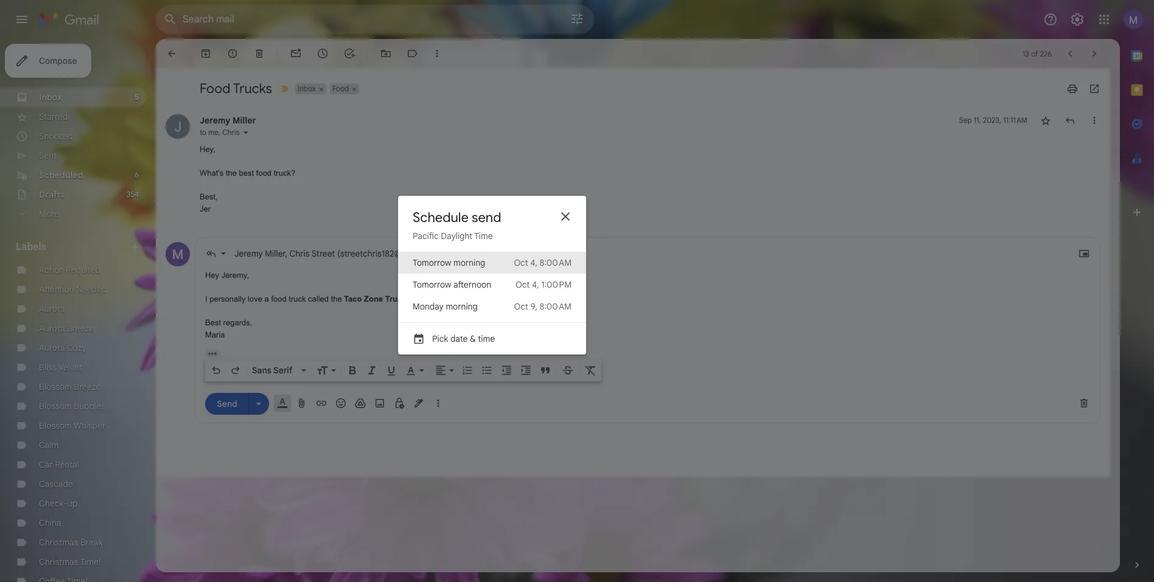 Task type: locate. For each thing, give the bounding box(es) containing it.
2 vertical spatial oct
[[514, 301, 528, 312]]

2 8:00 am from the top
[[540, 301, 572, 312]]

1 vertical spatial jeremy
[[234, 248, 263, 259]]

0 vertical spatial aurora
[[39, 304, 65, 315]]

truck left called
[[289, 295, 306, 304]]

truck.
[[385, 295, 409, 304]]

numbered list ‪(⌘⇧7)‬ image
[[461, 365, 474, 377]]

tomorrow for tomorrow afternoon
[[413, 279, 451, 290]]

1 vertical spatial 4,
[[532, 279, 539, 290]]

regards,
[[223, 318, 252, 328]]

1 horizontal spatial truck
[[504, 295, 522, 304]]

miller for jeremy miller
[[233, 115, 256, 126]]

food right a
[[271, 295, 287, 304]]

love
[[248, 295, 262, 304]]

jeremy up jeremy,
[[234, 248, 263, 259]]

main menu image
[[15, 12, 29, 27]]

truck
[[289, 295, 306, 304], [504, 295, 522, 304]]

jeremy up me at the top left of the page
[[200, 115, 230, 126]]

4,
[[530, 258, 538, 268], [532, 279, 539, 290]]

breeze up cozy
[[67, 323, 94, 334]]

1 horizontal spatial jeremy
[[234, 248, 263, 259]]

best down afternoon
[[470, 295, 485, 304]]

1 vertical spatial ,
[[285, 248, 287, 259]]

blossom
[[39, 382, 72, 393], [39, 401, 72, 412], [39, 421, 72, 432]]

2 blossom from the top
[[39, 401, 72, 412]]

blossom for blossom bubbles
[[39, 401, 72, 412]]

food button
[[330, 83, 350, 94]]

inbox inside labels navigation
[[39, 92, 62, 103]]

best, jer
[[200, 192, 218, 213]]

miller up to me , chris
[[233, 115, 256, 126]]

, down jeremy miller at top
[[219, 128, 220, 137]]

3 menu item from the top
[[398, 296, 586, 318]]

1 vertical spatial breeze
[[74, 382, 101, 393]]

,
[[219, 128, 220, 137], [285, 248, 287, 259]]

1 horizontal spatial the
[[331, 295, 342, 304]]

0 vertical spatial oct
[[514, 258, 528, 268]]

4, for 8:00 am
[[530, 258, 538, 268]]

0 horizontal spatial miller
[[233, 115, 256, 126]]

0 horizontal spatial food
[[200, 80, 230, 97]]

0 vertical spatial 4,
[[530, 258, 538, 268]]

strikethrough ‪(⌘⇧x)‬ image
[[562, 365, 574, 377]]

daylight
[[441, 231, 472, 242]]

0 horizontal spatial the
[[226, 169, 237, 178]]

inbox right important according to google magic. switch
[[298, 84, 316, 93]]

0 vertical spatial ,
[[219, 128, 220, 137]]

&
[[470, 334, 476, 345]]

compose button
[[5, 44, 92, 78]]

1 vertical spatial tomorrow
[[413, 279, 451, 290]]

aurora down attention
[[39, 304, 65, 315]]

1 vertical spatial blossom
[[39, 401, 72, 412]]

hands
[[411, 295, 434, 304]]

blossom down 'bliss velvet'
[[39, 382, 72, 393]]

sep
[[959, 116, 972, 125]]

1 vertical spatial food
[[271, 295, 287, 304]]

2 menu item from the top
[[398, 274, 586, 296]]

taco
[[487, 295, 502, 304]]

6
[[135, 170, 139, 180]]

needed
[[76, 284, 107, 295]]

food for food
[[332, 84, 349, 93]]

sent
[[39, 150, 57, 161]]

4, up la!
[[532, 279, 539, 290]]

9,
[[530, 301, 538, 312]]

chris
[[222, 128, 240, 137], [289, 248, 310, 259]]

inbox link
[[39, 92, 62, 103]]

food right inbox 'button'
[[332, 84, 349, 93]]

inbox
[[298, 84, 316, 93], [39, 92, 62, 103]]

labels heading
[[16, 241, 129, 253]]

aurora up bliss
[[39, 343, 65, 354]]

christmas down christmas break on the left bottom of the page
[[39, 557, 78, 568]]

time
[[474, 231, 493, 242]]

oct for oct 4, 8:00 am
[[514, 258, 528, 268]]

inbox for 'inbox' "link"
[[39, 92, 62, 103]]

4, for 1:00 pm
[[532, 279, 539, 290]]

0 vertical spatial best
[[239, 169, 254, 178]]

1 horizontal spatial chris
[[289, 248, 310, 259]]

breeze up "bubbles"
[[74, 382, 101, 393]]

1 tomorrow from the top
[[413, 258, 451, 268]]

action required link
[[39, 265, 101, 276]]

i
[[205, 295, 207, 304]]

food up jeremy miller at top
[[200, 80, 230, 97]]

3 aurora from the top
[[39, 343, 65, 354]]

0 vertical spatial chris
[[222, 128, 240, 137]]

the right down at the left
[[457, 295, 468, 304]]

oct 4, 8:00 am
[[514, 258, 572, 268]]

1 vertical spatial christmas
[[39, 557, 78, 568]]

break
[[80, 538, 103, 548]]

0 horizontal spatial truck
[[289, 295, 306, 304]]

newer image
[[1064, 47, 1076, 60]]

of
[[1031, 49, 1038, 58]]

menu
[[398, 252, 586, 355]]

hey jeremy,
[[205, 271, 249, 280]]

truck?
[[274, 169, 295, 178]]

indent more ‪(⌘])‬ image
[[520, 365, 532, 377]]

0 horizontal spatial ,
[[219, 128, 220, 137]]

0 horizontal spatial jeremy
[[200, 115, 230, 126]]

check-
[[39, 499, 67, 510]]

older image
[[1088, 47, 1101, 60]]

food trucks
[[200, 80, 272, 97]]

, for miller
[[285, 248, 287, 259]]

check-up link
[[39, 499, 77, 510]]

breeze
[[67, 323, 94, 334], [74, 382, 101, 393]]

christmas down china
[[39, 538, 78, 548]]

jeremy
[[200, 115, 230, 126], [234, 248, 263, 259]]

back to inbox image
[[166, 47, 178, 60]]

1 horizontal spatial inbox
[[298, 84, 316, 93]]

1 vertical spatial aurora
[[39, 323, 65, 334]]

attention needed link
[[39, 284, 107, 295]]

2 christmas from the top
[[39, 557, 78, 568]]

action required
[[39, 265, 101, 276]]

chris down jeremy miller at top
[[222, 128, 240, 137]]

1 vertical spatial oct
[[516, 279, 530, 290]]

blossom up the 'calm' link
[[39, 421, 72, 432]]

3 blossom from the top
[[39, 421, 72, 432]]

354
[[127, 190, 139, 199]]

tab list
[[1120, 39, 1154, 539]]

cascade
[[39, 479, 73, 490]]

bubbles
[[74, 401, 105, 412]]

aurora breeze
[[39, 323, 94, 334]]

oct left 9,
[[514, 301, 528, 312]]

inbox for inbox 'button'
[[298, 84, 316, 93]]

8:00 am for oct 9, 8:00 am
[[540, 301, 572, 312]]

1 horizontal spatial best
[[470, 295, 485, 304]]

pick
[[432, 334, 448, 345]]

8:00 am up 1:00 pm
[[540, 258, 572, 268]]

morning up afternoon
[[453, 258, 485, 268]]

0 horizontal spatial best
[[239, 169, 254, 178]]

food left truck? at the left of the page
[[256, 169, 272, 178]]

0 vertical spatial morning
[[453, 258, 485, 268]]

1 horizontal spatial food
[[332, 84, 349, 93]]

aurora down 'aurora' 'link'
[[39, 323, 65, 334]]

morning down the tomorrow afternoon
[[446, 301, 478, 312]]

best inside message body text box
[[470, 295, 485, 304]]

tomorrow up hands
[[413, 279, 451, 290]]

italic ‪(⌘i)‬ image
[[366, 365, 378, 377]]

1 vertical spatial morning
[[446, 301, 478, 312]]

the right "what's"
[[226, 169, 237, 178]]

1 truck from the left
[[289, 295, 306, 304]]

0 vertical spatial tomorrow
[[413, 258, 451, 268]]

the left taco
[[331, 295, 342, 304]]

la!
[[532, 295, 544, 304]]

1 vertical spatial miller
[[265, 248, 285, 259]]

menu item
[[398, 252, 586, 274], [398, 274, 586, 296], [398, 296, 586, 318]]

0 vertical spatial miller
[[233, 115, 256, 126]]

blossom whisper link
[[39, 421, 105, 432]]

aurora cozy link
[[39, 343, 86, 354]]

1 horizontal spatial miller
[[265, 248, 285, 259]]

food inside button
[[332, 84, 349, 93]]

1 menu item from the top
[[398, 252, 586, 274]]

best regards, maria
[[205, 318, 252, 339]]

0 vertical spatial christmas
[[39, 538, 78, 548]]

aurora
[[39, 304, 65, 315], [39, 323, 65, 334], [39, 343, 65, 354]]

schedule send dialog
[[398, 196, 586, 355]]

jeremy for jeremy miller , chris street (streetchris182@gmail.com)
[[234, 248, 263, 259]]

1 8:00 am from the top
[[540, 258, 572, 268]]

1 aurora from the top
[[39, 304, 65, 315]]

blossom down blossom breeze link
[[39, 401, 72, 412]]

inbox up starred on the top left
[[39, 92, 62, 103]]

snoozed link
[[39, 131, 73, 142]]

0 vertical spatial food
[[256, 169, 272, 178]]

show trimmed content image
[[205, 351, 220, 357]]

miller up a
[[265, 248, 285, 259]]

1 vertical spatial chris
[[289, 248, 310, 259]]

monday
[[413, 301, 444, 312]]

menu item containing monday morning
[[398, 296, 586, 318]]

0 vertical spatial breeze
[[67, 323, 94, 334]]

search mail image
[[159, 9, 181, 30]]

breeze for aurora breeze
[[67, 323, 94, 334]]

blossom bubbles
[[39, 401, 105, 412]]

1 christmas from the top
[[39, 538, 78, 548]]

0 horizontal spatial chris
[[222, 128, 240, 137]]

whisper
[[73, 421, 105, 432]]

1 vertical spatial 8:00 am
[[540, 301, 572, 312]]

tomorrow down pacific
[[413, 258, 451, 268]]

0 vertical spatial blossom
[[39, 382, 72, 393]]

food for food trucks
[[200, 80, 230, 97]]

oct for oct 9, 8:00 am
[[514, 301, 528, 312]]

labels navigation
[[0, 39, 156, 583]]

sent link
[[39, 150, 57, 161]]

scheduled
[[39, 170, 83, 181]]

car rental link
[[39, 460, 79, 471]]

0 horizontal spatial inbox
[[39, 92, 62, 103]]

bliss
[[39, 362, 57, 373]]

food inside message body text box
[[271, 295, 287, 304]]

oct
[[514, 258, 528, 268], [516, 279, 530, 290], [514, 301, 528, 312]]

starred
[[39, 111, 68, 122]]

chris left the street
[[289, 248, 310, 259]]

2 aurora from the top
[[39, 323, 65, 334]]

1 horizontal spatial ,
[[285, 248, 287, 259]]

attention
[[39, 284, 74, 295]]

what's
[[200, 169, 224, 178]]

hey
[[205, 271, 219, 280]]

jeremy,
[[221, 271, 249, 280]]

1 vertical spatial best
[[470, 295, 485, 304]]

inbox inside inbox 'button'
[[298, 84, 316, 93]]

11:11 am
[[1003, 116, 1028, 125]]

best
[[239, 169, 254, 178], [470, 295, 485, 304]]

i personally love a food truck called the taco zone truck. hands down the best taco truck in la!
[[205, 295, 544, 304]]

trucks
[[233, 80, 272, 97]]

1 blossom from the top
[[39, 382, 72, 393]]

jeremy miller
[[200, 115, 256, 126]]

2 tomorrow from the top
[[413, 279, 451, 290]]

0 vertical spatial 8:00 am
[[540, 258, 572, 268]]

bulleted list ‪(⌘⇧8)‬ image
[[481, 365, 493, 377]]

4, up oct 4, 1:00 pm
[[530, 258, 538, 268]]

bold ‪(⌘b)‬ image
[[346, 365, 359, 377]]

8:00 am right 9,
[[540, 301, 572, 312]]

2 vertical spatial blossom
[[39, 421, 72, 432]]

truck left "in" on the left of the page
[[504, 295, 522, 304]]

inbox button
[[295, 83, 317, 94]]

None search field
[[156, 5, 594, 34]]

oct up "in" on the left of the page
[[516, 279, 530, 290]]

miller
[[233, 115, 256, 126], [265, 248, 285, 259]]

, left the street
[[285, 248, 287, 259]]

taco
[[344, 295, 362, 304]]

best right "what's"
[[239, 169, 254, 178]]

delete image
[[253, 47, 265, 60]]

oct up oct 4, 1:00 pm
[[514, 258, 528, 268]]

Not starred checkbox
[[1040, 114, 1052, 127]]

0 vertical spatial jeremy
[[200, 115, 230, 126]]

check-up
[[39, 499, 77, 510]]

2 vertical spatial aurora
[[39, 343, 65, 354]]

redo ‪(⌘y)‬ image
[[229, 365, 242, 377]]

scheduled link
[[39, 170, 83, 181]]

tomorrow
[[413, 258, 451, 268], [413, 279, 451, 290]]



Task type: vqa. For each thing, say whether or not it's contained in the screenshot.
fifth 9
no



Task type: describe. For each thing, give the bounding box(es) containing it.
chris for miller
[[289, 248, 310, 259]]

settings image
[[1070, 12, 1085, 27]]

sep 11, 2023, 11:11 am cell
[[959, 114, 1028, 127]]

miller for jeremy miller , chris street (streetchris182@gmail.com)
[[265, 248, 285, 259]]

breeze for blossom breeze
[[74, 382, 101, 393]]

starred link
[[39, 111, 68, 122]]

morning for tomorrow morning
[[453, 258, 485, 268]]

christmas for christmas time!
[[39, 557, 78, 568]]

oct 4, 1:00 pm
[[516, 279, 572, 290]]

drafts link
[[39, 189, 65, 200]]

aurora for 'aurora' 'link'
[[39, 304, 65, 315]]

pacific daylight time
[[413, 231, 493, 242]]

date
[[450, 334, 468, 345]]

advanced search options image
[[565, 7, 589, 31]]

more button
[[0, 205, 146, 224]]

cozy
[[67, 343, 86, 354]]

oct for oct 4, 1:00 pm
[[516, 279, 530, 290]]

menu item containing tomorrow afternoon
[[398, 274, 586, 296]]

formatting options toolbar
[[205, 360, 601, 382]]

sep 11, 2023, 11:11 am
[[959, 116, 1028, 125]]

rental
[[55, 460, 79, 471]]

discard draft ‪(⌘⇧d)‬ image
[[1078, 398, 1090, 410]]

cascade link
[[39, 479, 73, 490]]

blossom bubbles link
[[39, 401, 105, 412]]

add to tasks image
[[343, 47, 356, 60]]

tomorrow morning
[[413, 258, 485, 268]]

china link
[[39, 518, 61, 529]]

morning for monday morning
[[446, 301, 478, 312]]

car
[[39, 460, 53, 471]]

christmas for christmas break
[[39, 538, 78, 548]]

me
[[208, 128, 219, 137]]

, for me
[[219, 128, 220, 137]]

blossom breeze link
[[39, 382, 101, 393]]

5
[[134, 93, 139, 102]]

8:00 am for oct 4, 8:00 am
[[540, 258, 572, 268]]

velvet
[[58, 362, 82, 373]]

time!
[[80, 557, 101, 568]]

schedule send heading
[[413, 209, 501, 226]]

send
[[472, 209, 501, 226]]

aurora for aurora breeze
[[39, 323, 65, 334]]

more
[[39, 209, 59, 220]]

13
[[1023, 49, 1029, 58]]

snoozed
[[39, 131, 73, 142]]

what's the best food truck?
[[200, 169, 295, 178]]

archive image
[[200, 47, 212, 60]]

2 truck from the left
[[504, 295, 522, 304]]

important according to google magic. switch
[[278, 83, 290, 95]]

maria
[[205, 330, 225, 339]]

schedule
[[413, 209, 469, 226]]

aurora link
[[39, 304, 65, 315]]

oct 9, 8:00 am
[[514, 301, 572, 312]]

schedule send
[[413, 209, 501, 226]]

menu containing tomorrow morning
[[398, 252, 586, 355]]

labels
[[16, 241, 46, 253]]

monday morning
[[413, 301, 478, 312]]

report spam image
[[226, 47, 239, 60]]

tomorrow afternoon
[[413, 279, 491, 290]]

quote ‪(⌘⇧9)‬ image
[[539, 365, 552, 377]]

blossom for blossom breeze
[[39, 382, 72, 393]]

bliss velvet
[[39, 362, 82, 373]]

to me , chris
[[200, 128, 240, 137]]

down
[[436, 295, 455, 304]]

blossom for blossom whisper
[[39, 421, 72, 432]]

tomorrow for tomorrow morning
[[413, 258, 451, 268]]

time
[[478, 334, 495, 345]]

blossom breeze
[[39, 382, 101, 393]]

jeremy miller , chris street (streetchris182@gmail.com)
[[234, 248, 445, 259]]

blossom whisper
[[39, 421, 105, 432]]

aurora cozy
[[39, 343, 86, 354]]

underline ‪(⌘u)‬ image
[[385, 365, 398, 377]]

(streetchris182@gmail.com)
[[337, 248, 445, 259]]

afternoon
[[453, 279, 491, 290]]

car rental
[[39, 460, 79, 471]]

action
[[39, 265, 64, 276]]

personally
[[210, 295, 246, 304]]

indent less ‪(⌘[)‬ image
[[500, 365, 513, 377]]

jeremy for jeremy miller
[[200, 115, 230, 126]]

remove formatting ‪(⌘\)‬ image
[[584, 365, 597, 377]]

zone
[[364, 295, 383, 304]]

a
[[265, 295, 269, 304]]

2 horizontal spatial the
[[457, 295, 468, 304]]

calm
[[39, 440, 59, 451]]

christmas break
[[39, 538, 103, 548]]

2023,
[[983, 116, 1001, 125]]

snooze image
[[317, 47, 329, 60]]

calm link
[[39, 440, 59, 451]]

hey,
[[200, 145, 215, 154]]

jer
[[200, 204, 211, 213]]

aurora for aurora cozy
[[39, 343, 65, 354]]

226
[[1040, 49, 1052, 58]]

china
[[39, 518, 61, 529]]

pick date & time menu item
[[398, 323, 586, 355]]

drafts
[[39, 189, 65, 200]]

pick date & time
[[432, 334, 495, 345]]

christmas time! link
[[39, 557, 101, 568]]

bliss velvet link
[[39, 362, 82, 373]]

chris for me
[[222, 128, 240, 137]]

menu item containing tomorrow morning
[[398, 252, 586, 274]]

Message Body text field
[[205, 270, 1090, 341]]

undo ‪(⌘z)‬ image
[[210, 365, 222, 377]]

christmas break link
[[39, 538, 103, 548]]

required
[[66, 265, 101, 276]]

best,
[[200, 192, 218, 201]]

to
[[200, 128, 206, 137]]

christmas time!
[[39, 557, 101, 568]]



